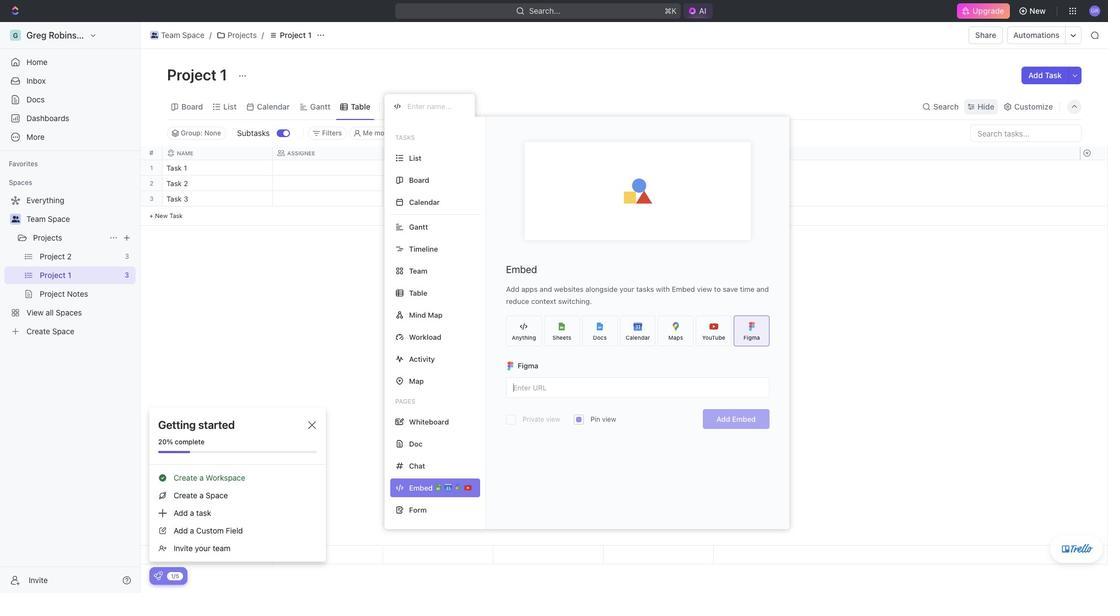 Task type: vqa. For each thing, say whether or not it's contained in the screenshot.
Search... text box
no



Task type: locate. For each thing, give the bounding box(es) containing it.
invite inside the sidebar navigation
[[29, 576, 48, 585]]

team right user group icon
[[161, 30, 180, 40]]

2 horizontal spatial space
[[206, 491, 228, 501]]

3
[[184, 195, 188, 203], [150, 195, 154, 202]]

calendar left maps
[[626, 334, 650, 341]]

view
[[399, 102, 416, 111]]

projects
[[228, 30, 257, 40], [33, 233, 62, 243]]

2 set priority element from the top
[[602, 192, 619, 208]]

sidebar navigation
[[0, 22, 141, 594]]

a left task
[[190, 509, 194, 518]]

figma down anything
[[518, 362, 539, 371]]

calendar
[[257, 102, 290, 111], [409, 198, 440, 207], [626, 334, 650, 341]]

0 vertical spatial project
[[280, 30, 306, 40]]

new down the task 3
[[155, 212, 168, 219]]

0 horizontal spatial board
[[181, 102, 203, 111]]

1 vertical spatial to do cell
[[383, 191, 494, 206]]

2 horizontal spatial embed
[[732, 415, 756, 424]]

1 vertical spatial invite
[[29, 576, 48, 585]]

inbox
[[26, 76, 46, 85]]

workspace
[[206, 474, 245, 483]]

a up create a space
[[199, 474, 204, 483]]

‎task up ‎task 2
[[167, 164, 182, 173]]

to for ‎task 2
[[390, 180, 398, 188]]

row
[[163, 147, 714, 160]]

1 vertical spatial list
[[409, 154, 422, 162]]

1 ‎task from the top
[[167, 164, 182, 173]]

gantt up timeline
[[409, 223, 428, 231]]

do for task 3
[[400, 196, 409, 203]]

1
[[308, 30, 312, 40], [220, 66, 227, 84], [184, 164, 187, 173], [150, 164, 153, 172]]

a down add a task at the bottom
[[190, 527, 194, 536]]

2 inside press space to select this row. row
[[184, 179, 188, 188]]

space right user group icon
[[182, 30, 205, 40]]

row group
[[141, 160, 163, 226], [163, 160, 714, 226], [1080, 160, 1108, 226], [1080, 547, 1108, 565]]

list up subtasks button
[[223, 102, 237, 111]]

table up mind
[[409, 289, 428, 298]]

0 horizontal spatial team
[[26, 215, 46, 224]]

tasks
[[395, 134, 415, 141]]

create up add a task at the bottom
[[174, 491, 197, 501]]

1 vertical spatial team space link
[[26, 211, 133, 228]]

1 vertical spatial new
[[155, 212, 168, 219]]

projects link
[[214, 29, 260, 42], [33, 229, 105, 247]]

1 horizontal spatial docs
[[593, 334, 607, 341]]

1 vertical spatial embed
[[672, 285, 695, 294]]

task inside button
[[1045, 71, 1062, 80]]

hide right search on the top of the page
[[978, 102, 995, 111]]

task inside press space to select this row. row
[[167, 195, 182, 203]]

0 horizontal spatial new
[[155, 212, 168, 219]]

add inside button
[[1029, 71, 1043, 80]]

1 horizontal spatial /
[[262, 30, 264, 40]]

list
[[223, 102, 237, 111], [409, 154, 422, 162]]

2 up the task 3
[[184, 179, 188, 188]]

0 horizontal spatial gantt
[[310, 102, 331, 111]]

and right time
[[757, 285, 769, 294]]

view right private
[[546, 416, 560, 424]]

press space to select this row. row
[[141, 160, 163, 176], [163, 160, 714, 178], [141, 176, 163, 191], [163, 176, 714, 193], [141, 191, 163, 207], [163, 191, 714, 208], [163, 547, 714, 565]]

new for new
[[1030, 6, 1046, 15]]

to
[[390, 180, 398, 188], [390, 196, 398, 203], [714, 285, 721, 294]]

0 vertical spatial projects link
[[214, 29, 260, 42]]

to do
[[390, 180, 409, 188], [390, 196, 409, 203]]

2
[[184, 179, 188, 188], [150, 180, 154, 187]]

0 horizontal spatial 2
[[150, 180, 154, 187]]

new button
[[1015, 2, 1053, 20]]

1 / from the left
[[209, 30, 212, 40]]

1 vertical spatial hide
[[526, 129, 541, 137]]

projects link inside the sidebar navigation
[[33, 229, 105, 247]]

1 horizontal spatial invite
[[174, 544, 193, 554]]

team right user group image
[[26, 215, 46, 224]]

calendar up timeline
[[409, 198, 440, 207]]

1 vertical spatial team
[[26, 215, 46, 224]]

0 vertical spatial project 1
[[280, 30, 312, 40]]

1 vertical spatial task
[[167, 195, 182, 203]]

2 vertical spatial team
[[409, 267, 428, 275]]

2 to do from the top
[[390, 196, 409, 203]]

1 horizontal spatial list
[[409, 154, 422, 162]]

view left save on the top right
[[697, 285, 712, 294]]

team
[[161, 30, 180, 40], [26, 215, 46, 224], [409, 267, 428, 275]]

1 vertical spatial to do
[[390, 196, 409, 203]]

add a custom field
[[174, 527, 243, 536]]

to do cell for task 3
[[383, 191, 494, 206]]

1 create from the top
[[174, 474, 197, 483]]

map
[[428, 311, 443, 320], [409, 377, 424, 386]]

‎task 2
[[167, 179, 188, 188]]

press space to select this row. row containing 2
[[141, 176, 163, 191]]

1 do from the top
[[400, 180, 409, 188]]

hide right the closed
[[526, 129, 541, 137]]

space
[[182, 30, 205, 40], [48, 215, 70, 224], [206, 491, 228, 501]]

1 horizontal spatial board
[[409, 176, 429, 184]]

list inside 'list' link
[[223, 102, 237, 111]]

0 vertical spatial calendar
[[257, 102, 290, 111]]

2 ‎task from the top
[[167, 179, 182, 188]]

automations button
[[1008, 27, 1065, 44]]

view for pin view
[[602, 416, 616, 424]]

to for task 3
[[390, 196, 398, 203]]

1 horizontal spatial calendar
[[409, 198, 440, 207]]

figma right youtube
[[744, 334, 760, 341]]

team down timeline
[[409, 267, 428, 275]]

create
[[174, 474, 197, 483], [174, 491, 197, 501]]

team space right user group image
[[26, 215, 70, 224]]

task down the task 3
[[170, 212, 183, 219]]

1 vertical spatial create
[[174, 491, 197, 501]]

0 vertical spatial figma
[[744, 334, 760, 341]]

‎task for ‎task 2
[[167, 179, 182, 188]]

task up customize
[[1045, 71, 1062, 80]]

assignees
[[413, 129, 446, 137]]

table right gantt link
[[351, 102, 371, 111]]

and up context
[[540, 285, 552, 294]]

team space
[[161, 30, 205, 40], [26, 215, 70, 224]]

cell
[[273, 160, 383, 175], [383, 160, 494, 175], [494, 160, 604, 175], [273, 176, 383, 191], [494, 176, 604, 191], [273, 191, 383, 206], [494, 191, 604, 206]]

tree containing team space
[[4, 192, 136, 341]]

show closed
[[467, 129, 507, 137]]

do up timeline
[[400, 196, 409, 203]]

team space inside tree
[[26, 215, 70, 224]]

map right mind
[[428, 311, 443, 320]]

0 vertical spatial new
[[1030, 6, 1046, 15]]

1 to do cell from the top
[[383, 176, 494, 191]]

to inside 'add apps and websites alongside your tasks with embed view to save time and reduce context switching.'
[[714, 285, 721, 294]]

invite your team
[[174, 544, 231, 554]]

docs inside the sidebar navigation
[[26, 95, 45, 104]]

space down create a workspace
[[206, 491, 228, 501]]

0 vertical spatial team
[[161, 30, 180, 40]]

0 horizontal spatial invite
[[29, 576, 48, 585]]

/
[[209, 30, 212, 40], [262, 30, 264, 40]]

0 vertical spatial task
[[1045, 71, 1062, 80]]

add for add task
[[1029, 71, 1043, 80]]

0 horizontal spatial project
[[167, 66, 217, 84]]

set priority element
[[602, 176, 619, 193], [602, 192, 619, 208]]

list down tasks at the left of the page
[[409, 154, 422, 162]]

search button
[[919, 99, 962, 114]]

1 vertical spatial projects link
[[33, 229, 105, 247]]

task
[[196, 509, 211, 518]]

tree
[[4, 192, 136, 341]]

calendar link
[[255, 99, 290, 114]]

3 down ‎task 2
[[184, 195, 188, 203]]

add for add a task
[[174, 509, 188, 518]]

hide inside hide dropdown button
[[978, 102, 995, 111]]

create for create a workspace
[[174, 474, 197, 483]]

new up automations
[[1030, 6, 1046, 15]]

2 inside '1 2 3'
[[150, 180, 154, 187]]

team space right user group icon
[[161, 30, 205, 40]]

1 to do from the top
[[390, 180, 409, 188]]

activity
[[409, 355, 435, 364]]

0 vertical spatial do
[[400, 180, 409, 188]]

add
[[1029, 71, 1043, 80], [506, 285, 520, 294], [717, 415, 730, 424], [174, 509, 188, 518], [174, 527, 188, 536]]

0 vertical spatial to do
[[390, 180, 409, 188]]

to do cell
[[383, 176, 494, 191], [383, 191, 494, 206]]

0 horizontal spatial calendar
[[257, 102, 290, 111]]

2 vertical spatial task
[[170, 212, 183, 219]]

2 do from the top
[[400, 196, 409, 203]]

to do for task 3
[[390, 196, 409, 203]]

table link
[[349, 99, 371, 114]]

to do cell up timeline
[[383, 191, 494, 206]]

team
[[213, 544, 231, 554]]

complete
[[175, 438, 205, 447]]

0 horizontal spatial projects
[[33, 233, 62, 243]]

1 2 3
[[150, 164, 154, 202]]

reduce
[[506, 297, 529, 306]]

a up task
[[199, 491, 204, 501]]

your left tasks
[[620, 285, 635, 294]]

‎task down ‎task 1
[[167, 179, 182, 188]]

1 vertical spatial to
[[390, 196, 398, 203]]

0 vertical spatial team space
[[161, 30, 205, 40]]

view
[[697, 285, 712, 294], [546, 416, 560, 424], [602, 416, 616, 424]]

2 and from the left
[[757, 285, 769, 294]]

new inside new button
[[1030, 6, 1046, 15]]

0 horizontal spatial list
[[223, 102, 237, 111]]

view right pin
[[602, 416, 616, 424]]

search
[[934, 102, 959, 111]]

home
[[26, 57, 48, 67]]

1/5
[[171, 573, 179, 580]]

project 1
[[280, 30, 312, 40], [167, 66, 231, 84]]

0 horizontal spatial team space
[[26, 215, 70, 224]]

1 vertical spatial ‎task
[[167, 179, 182, 188]]

chat
[[409, 462, 425, 471]]

1 horizontal spatial 2
[[184, 179, 188, 188]]

‎task
[[167, 164, 182, 173], [167, 179, 182, 188]]

0 vertical spatial invite
[[174, 544, 193, 554]]

0 horizontal spatial /
[[209, 30, 212, 40]]

0 horizontal spatial team space link
[[26, 211, 133, 228]]

2 create from the top
[[174, 491, 197, 501]]

1 vertical spatial projects
[[33, 233, 62, 243]]

0 vertical spatial embed
[[506, 264, 537, 276]]

3 left the task 3
[[150, 195, 154, 202]]

2 horizontal spatial view
[[697, 285, 712, 294]]

board down tasks at the left of the page
[[409, 176, 429, 184]]

1 horizontal spatial project 1
[[280, 30, 312, 40]]

calendar up subtasks button
[[257, 102, 290, 111]]

docs down inbox
[[26, 95, 45, 104]]

board
[[181, 102, 203, 111], [409, 176, 429, 184]]

doc
[[409, 440, 423, 449]]

1 horizontal spatial space
[[182, 30, 205, 40]]

2 horizontal spatial team
[[409, 267, 428, 275]]

grid
[[141, 147, 1108, 565]]

task down ‎task 2
[[167, 195, 182, 203]]

table
[[351, 102, 371, 111], [409, 289, 428, 298]]

0 horizontal spatial docs
[[26, 95, 45, 104]]

0 horizontal spatial project 1
[[167, 66, 231, 84]]

2 left ‎task 2
[[150, 180, 154, 187]]

1 vertical spatial table
[[409, 289, 428, 298]]

user group image
[[151, 33, 158, 38]]

close image
[[308, 422, 316, 430]]

maps
[[669, 334, 683, 341]]

1 horizontal spatial gantt
[[409, 223, 428, 231]]

new for new task
[[155, 212, 168, 219]]

1 inside press space to select this row. row
[[184, 164, 187, 173]]

0 horizontal spatial hide
[[526, 129, 541, 137]]

0 vertical spatial table
[[351, 102, 371, 111]]

new inside grid
[[155, 212, 168, 219]]

2 vertical spatial calendar
[[626, 334, 650, 341]]

view for private view
[[546, 416, 560, 424]]

0 horizontal spatial table
[[351, 102, 371, 111]]

1 vertical spatial your
[[195, 544, 211, 554]]

create up create a space
[[174, 474, 197, 483]]

press space to select this row. row containing 1
[[141, 160, 163, 176]]

docs right sheets
[[593, 334, 607, 341]]

your
[[620, 285, 635, 294], [195, 544, 211, 554]]

your down add a custom field
[[195, 544, 211, 554]]

1 set priority element from the top
[[602, 176, 619, 193]]

team inside the sidebar navigation
[[26, 215, 46, 224]]

upgrade
[[973, 6, 1005, 15]]

1 horizontal spatial project
[[280, 30, 306, 40]]

0 vertical spatial hide
[[978, 102, 995, 111]]

add a task
[[174, 509, 211, 518]]

1 horizontal spatial and
[[757, 285, 769, 294]]

1 vertical spatial team space
[[26, 215, 70, 224]]

1 horizontal spatial table
[[409, 289, 428, 298]]

1 vertical spatial calendar
[[409, 198, 440, 207]]

projects inside tree
[[33, 233, 62, 243]]

gantt left table link
[[310, 102, 331, 111]]

space right user group image
[[48, 215, 70, 224]]

add task button
[[1022, 67, 1069, 84]]

task
[[1045, 71, 1062, 80], [167, 195, 182, 203], [170, 212, 183, 219]]

hide button
[[522, 127, 545, 140]]

set priority image
[[602, 176, 619, 193]]

1 vertical spatial gantt
[[409, 223, 428, 231]]

0 vertical spatial list
[[223, 102, 237, 111]]

favorites button
[[4, 158, 42, 171]]

add inside 'add apps and websites alongside your tasks with embed view to save time and reduce context switching.'
[[506, 285, 520, 294]]

do down tasks at the left of the page
[[400, 180, 409, 188]]

add inside button
[[717, 415, 730, 424]]

0 horizontal spatial map
[[409, 377, 424, 386]]

0 vertical spatial map
[[428, 311, 443, 320]]

0 horizontal spatial projects link
[[33, 229, 105, 247]]

board left 'list' link at left
[[181, 102, 203, 111]]

2 vertical spatial to
[[714, 285, 721, 294]]

to do cell down assignees
[[383, 176, 494, 191]]

1 horizontal spatial hide
[[978, 102, 995, 111]]

0 horizontal spatial view
[[546, 416, 560, 424]]

20% complete
[[158, 438, 205, 447]]

private
[[523, 416, 544, 424]]

0 vertical spatial ‎task
[[167, 164, 182, 173]]

1 horizontal spatial embed
[[672, 285, 695, 294]]

1 horizontal spatial your
[[620, 285, 635, 294]]

add for add a custom field
[[174, 527, 188, 536]]

0 vertical spatial to
[[390, 180, 398, 188]]

embed
[[506, 264, 537, 276], [672, 285, 695, 294], [732, 415, 756, 424]]

2 to do cell from the top
[[383, 191, 494, 206]]

1 vertical spatial do
[[400, 196, 409, 203]]

a for workspace
[[199, 474, 204, 483]]

1 vertical spatial project
[[167, 66, 217, 84]]

map down the activity
[[409, 377, 424, 386]]

0 vertical spatial board
[[181, 102, 203, 111]]



Task type: describe. For each thing, give the bounding box(es) containing it.
time
[[740, 285, 755, 294]]

with
[[656, 285, 670, 294]]

2 / from the left
[[262, 30, 264, 40]]

subtasks
[[237, 128, 270, 138]]

subtasks button
[[233, 125, 277, 142]]

list link
[[221, 99, 237, 114]]

favorites
[[9, 160, 38, 168]]

add embed button
[[703, 410, 770, 430]]

private view
[[523, 416, 560, 424]]

mind map
[[409, 311, 443, 320]]

tasks
[[637, 285, 654, 294]]

set priority element for ‎task 2
[[602, 176, 619, 193]]

dashboards link
[[4, 110, 136, 127]]

0 horizontal spatial your
[[195, 544, 211, 554]]

‎task 1
[[167, 164, 187, 173]]

#
[[149, 149, 154, 157]]

embed inside button
[[732, 415, 756, 424]]

row group containing 1 2 3
[[141, 160, 163, 226]]

youtube
[[702, 334, 726, 341]]

anything
[[512, 334, 536, 341]]

save
[[723, 285, 738, 294]]

view button
[[384, 94, 420, 120]]

Enter name... field
[[406, 101, 466, 111]]

hide button
[[965, 99, 998, 114]]

timeline
[[409, 245, 438, 253]]

⌘k
[[665, 6, 677, 15]]

to do for ‎task 2
[[390, 180, 409, 188]]

pin view
[[591, 416, 616, 424]]

create a space
[[174, 491, 228, 501]]

1 vertical spatial board
[[409, 176, 429, 184]]

press space to select this row. row containing ‎task 1
[[163, 160, 714, 178]]

to do cell for ‎task 2
[[383, 176, 494, 191]]

project 1 link
[[266, 29, 314, 42]]

onboarding checklist button image
[[154, 572, 163, 581]]

Search tasks... text field
[[971, 125, 1081, 142]]

add for add embed
[[717, 415, 730, 424]]

new task
[[155, 212, 183, 219]]

gantt link
[[308, 99, 331, 114]]

show
[[467, 129, 485, 137]]

1 horizontal spatial team space
[[161, 30, 205, 40]]

0 horizontal spatial embed
[[506, 264, 537, 276]]

press space to select this row. row containing ‎task 2
[[163, 176, 714, 193]]

tree inside the sidebar navigation
[[4, 192, 136, 341]]

row group containing ‎task 1
[[163, 160, 714, 226]]

docs link
[[4, 91, 136, 109]]

alongside
[[586, 285, 618, 294]]

Enter URL text field
[[507, 378, 769, 398]]

embed inside 'add apps and websites alongside your tasks with embed view to save time and reduce context switching.'
[[672, 285, 695, 294]]

task for new task
[[170, 212, 183, 219]]

invite for invite
[[29, 576, 48, 585]]

add apps and websites alongside your tasks with embed view to save time and reduce context switching.
[[506, 285, 769, 306]]

context
[[531, 297, 556, 306]]

onboarding checklist button element
[[154, 572, 163, 581]]

custom
[[196, 527, 224, 536]]

2 vertical spatial space
[[206, 491, 228, 501]]

hide inside hide button
[[526, 129, 541, 137]]

started
[[198, 419, 235, 432]]

set priority image
[[602, 192, 619, 208]]

create a workspace
[[174, 474, 245, 483]]

grid containing ‎task 1
[[141, 147, 1108, 565]]

add embed
[[717, 415, 756, 424]]

task for add task
[[1045, 71, 1062, 80]]

show closed button
[[453, 127, 512, 140]]

field
[[226, 527, 243, 536]]

1 horizontal spatial team
[[161, 30, 180, 40]]

sheets
[[553, 334, 571, 341]]

your inside 'add apps and websites alongside your tasks with embed view to save time and reduce context switching.'
[[620, 285, 635, 294]]

2 for ‎task
[[184, 179, 188, 188]]

workload
[[409, 333, 442, 342]]

switching.
[[558, 297, 592, 306]]

0 vertical spatial projects
[[228, 30, 257, 40]]

add for add apps and websites alongside your tasks with embed view to save time and reduce context switching.
[[506, 285, 520, 294]]

search...
[[529, 6, 560, 15]]

1 inside '1 2 3'
[[150, 164, 153, 172]]

1 vertical spatial figma
[[518, 362, 539, 371]]

a for space
[[199, 491, 204, 501]]

share
[[976, 30, 997, 40]]

mind
[[409, 311, 426, 320]]

2 horizontal spatial calendar
[[626, 334, 650, 341]]

customize button
[[1000, 99, 1057, 114]]

websites
[[554, 285, 584, 294]]

customize
[[1015, 102, 1053, 111]]

user group image
[[11, 216, 20, 223]]

a for custom
[[190, 527, 194, 536]]

pin
[[591, 416, 600, 424]]

home link
[[4, 53, 136, 71]]

0 vertical spatial team space link
[[147, 29, 207, 42]]

1 horizontal spatial map
[[428, 311, 443, 320]]

getting
[[158, 419, 196, 432]]

1 vertical spatial docs
[[593, 334, 607, 341]]

0 vertical spatial space
[[182, 30, 205, 40]]

0 horizontal spatial 3
[[150, 195, 154, 202]]

spaces
[[9, 179, 32, 187]]

1 horizontal spatial figma
[[744, 334, 760, 341]]

task 3
[[167, 195, 188, 203]]

board link
[[179, 99, 203, 114]]

space inside the sidebar navigation
[[48, 215, 70, 224]]

form
[[409, 506, 427, 515]]

assignees button
[[400, 127, 451, 140]]

invite for invite your team
[[174, 544, 193, 554]]

2 for 1
[[150, 180, 154, 187]]

share button
[[969, 26, 1003, 44]]

1 vertical spatial map
[[409, 377, 424, 386]]

press space to select this row. row containing 3
[[141, 191, 163, 207]]

press space to select this row. row containing task 3
[[163, 191, 714, 208]]

pages
[[395, 398, 415, 405]]

do for ‎task 2
[[400, 180, 409, 188]]

0 vertical spatial gantt
[[310, 102, 331, 111]]

1 vertical spatial project 1
[[167, 66, 231, 84]]

1 and from the left
[[540, 285, 552, 294]]

‎task for ‎task 1
[[167, 164, 182, 173]]

automations
[[1014, 30, 1060, 40]]

a for task
[[190, 509, 194, 518]]

view button
[[384, 99, 420, 114]]

dashboards
[[26, 114, 69, 123]]

add task
[[1029, 71, 1062, 80]]

getting started
[[158, 419, 235, 432]]

20%
[[158, 438, 173, 447]]

upgrade link
[[958, 3, 1010, 19]]

view inside 'add apps and websites alongside your tasks with embed view to save time and reduce context switching.'
[[697, 285, 712, 294]]

closed
[[486, 129, 507, 137]]

create for create a space
[[174, 491, 197, 501]]

apps
[[522, 285, 538, 294]]

1 horizontal spatial 3
[[184, 195, 188, 203]]

whiteboard
[[409, 418, 449, 427]]

1 horizontal spatial projects link
[[214, 29, 260, 42]]

inbox link
[[4, 72, 136, 90]]

set priority element for task 3
[[602, 192, 619, 208]]



